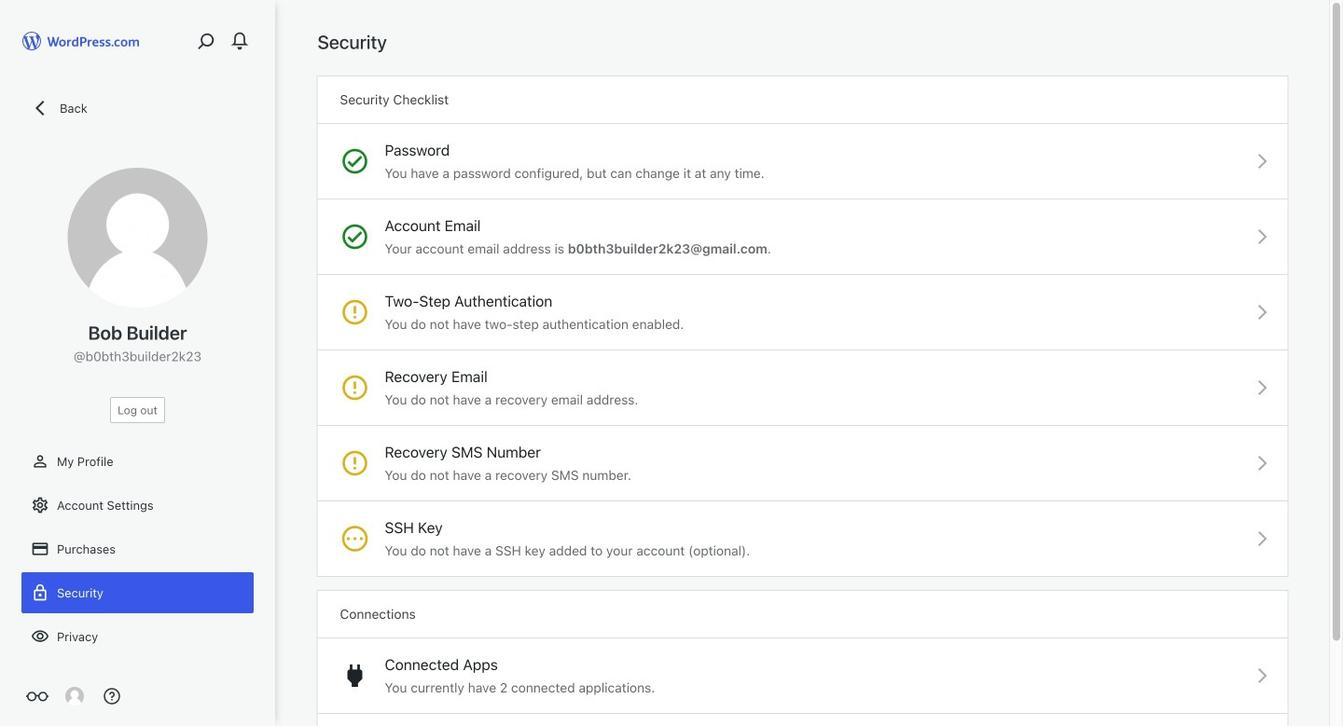 Task type: locate. For each thing, give the bounding box(es) containing it.
bob builder image
[[68, 168, 208, 308], [65, 688, 84, 706]]

main content
[[318, 30, 1288, 727]]

settings image
[[31, 496, 49, 515]]

1 vertical spatial bob builder image
[[65, 688, 84, 706]]

visibility image
[[31, 628, 49, 647]]



Task type: vqa. For each thing, say whether or not it's contained in the screenshot.
Manage your notifications 'icon'
no



Task type: describe. For each thing, give the bounding box(es) containing it.
reader image
[[26, 686, 49, 708]]

credit_card image
[[31, 540, 49, 559]]

0 vertical spatial bob builder image
[[68, 168, 208, 308]]

lock image
[[31, 584, 49, 603]]

person image
[[31, 452, 49, 471]]



